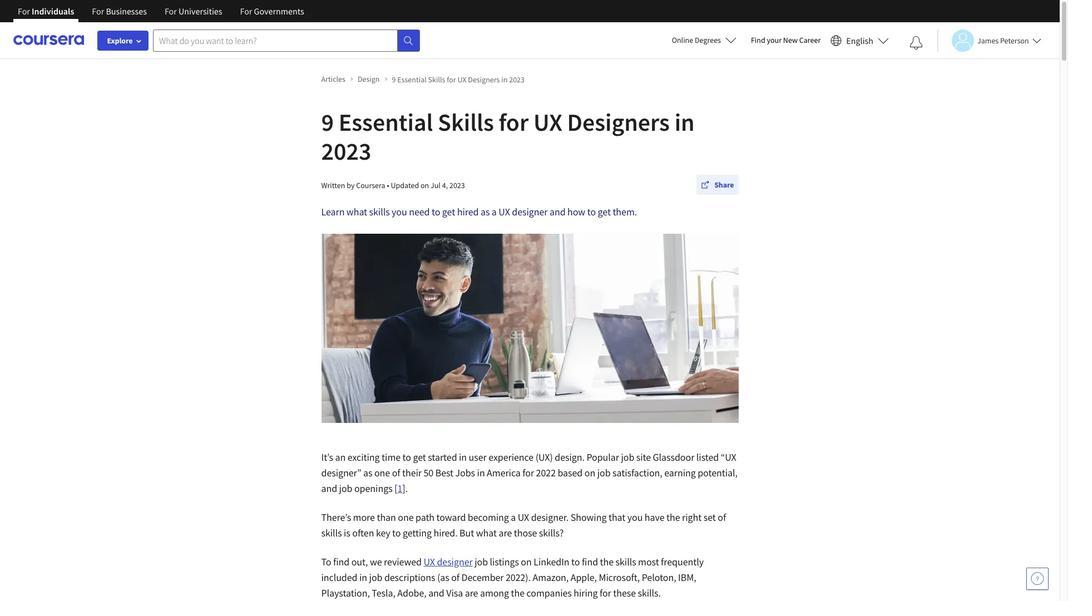 Task type: locate. For each thing, give the bounding box(es) containing it.
0 vertical spatial a
[[492, 205, 497, 218]]

in inside breadcrumbs navigation
[[502, 74, 508, 84]]

to
[[321, 555, 331, 568]]

in
[[502, 74, 508, 84], [675, 107, 695, 137], [459, 451, 467, 464], [477, 466, 485, 479], [360, 571, 367, 584]]

9 essential skills for ux designers in 2023 inside breadcrumbs navigation
[[392, 74, 525, 84]]

on
[[421, 180, 429, 190], [585, 466, 596, 479], [521, 555, 532, 568]]

0 horizontal spatial 9
[[321, 107, 334, 137]]

you inside there's more than one path toward becoming a ux designer. showing that you have the right set of skills is often key to getting hired. but what are those skills?
[[628, 511, 643, 524]]

for left universities
[[165, 6, 177, 17]]

0 vertical spatial as
[[481, 205, 490, 218]]

0 horizontal spatial designer
[[437, 555, 473, 568]]

1 horizontal spatial one
[[398, 511, 414, 524]]

essential
[[398, 74, 427, 84], [339, 107, 433, 137]]

2 for from the left
[[92, 6, 104, 17]]

december
[[462, 571, 504, 584]]

[featured image] a smiling ux designer works on his phone and laptop in a brightly lit startup office image
[[321, 234, 739, 423]]

is
[[344, 527, 351, 539]]

to
[[432, 205, 440, 218], [588, 205, 596, 218], [403, 451, 411, 464], [392, 527, 401, 539], [572, 555, 580, 568]]

0 vertical spatial 9
[[392, 74, 396, 84]]

designer up (as
[[437, 555, 473, 568]]

for for individuals
[[18, 6, 30, 17]]

1 horizontal spatial the
[[600, 555, 614, 568]]

designer.
[[531, 511, 569, 524]]

1 vertical spatial as
[[363, 466, 373, 479]]

ux
[[458, 74, 467, 84], [534, 107, 563, 137], [499, 205, 510, 218], [518, 511, 529, 524], [424, 555, 435, 568]]

get
[[442, 205, 455, 218], [598, 205, 611, 218], [413, 451, 426, 464]]

skills inside job listings on linkedin to find the skills most frequently included in job descriptions (as of december 2022). amazon, apple, microsoft, peloton, ibm, playstation, tesla, adobe, and visa are among the companies hiring for these skills.
[[616, 555, 636, 568]]

are left those
[[499, 527, 512, 539]]

what down becoming
[[476, 527, 497, 539]]

james peterson button
[[938, 29, 1042, 51]]

9 down articles
[[321, 107, 334, 137]]

to find out, we reviewed ux designer
[[321, 555, 473, 568]]

updated
[[391, 180, 419, 190]]

what right learn
[[347, 205, 367, 218]]

get left the hired
[[442, 205, 455, 218]]

0 vertical spatial are
[[499, 527, 512, 539]]

for inside 9 essential skills for ux designers in 2023
[[499, 107, 529, 137]]

0 vertical spatial 9 essential skills for ux designers in 2023
[[392, 74, 525, 84]]

1 vertical spatial 9
[[321, 107, 334, 137]]

skills down •
[[369, 205, 390, 218]]

adobe,
[[398, 587, 427, 599]]

1 horizontal spatial what
[[476, 527, 497, 539]]

to right how
[[588, 205, 596, 218]]

and down (as
[[429, 587, 445, 599]]

0 horizontal spatial are
[[465, 587, 478, 599]]

0 vertical spatial what
[[347, 205, 367, 218]]

for inside job listings on linkedin to find the skills most frequently included in job descriptions (as of december 2022). amazon, apple, microsoft, peloton, ibm, playstation, tesla, adobe, and visa are among the companies hiring for these skills.
[[600, 587, 612, 599]]

find up apple,
[[582, 555, 598, 568]]

find your new career
[[751, 35, 821, 45]]

None search field
[[153, 29, 420, 51]]

0 horizontal spatial as
[[363, 466, 373, 479]]

2 vertical spatial of
[[451, 571, 460, 584]]

show notifications image
[[910, 36, 923, 50]]

peterson
[[1001, 35, 1030, 45]]

0 horizontal spatial get
[[413, 451, 426, 464]]

listed
[[697, 451, 719, 464]]

for
[[447, 74, 456, 84], [499, 107, 529, 137], [523, 466, 534, 479], [600, 587, 612, 599]]

of inside job listings on linkedin to find the skills most frequently included in job descriptions (as of december 2022). amazon, apple, microsoft, peloton, ibm, playstation, tesla, adobe, and visa are among the companies hiring for these skills.
[[451, 571, 460, 584]]

4 for from the left
[[240, 6, 252, 17]]

1 horizontal spatial a
[[511, 511, 516, 524]]

skills?
[[539, 527, 564, 539]]

as right the hired
[[481, 205, 490, 218]]

amazon,
[[533, 571, 569, 584]]

to right key
[[392, 527, 401, 539]]

9 inside breadcrumbs navigation
[[392, 74, 396, 84]]

the down "2022)."
[[511, 587, 525, 599]]

1 horizontal spatial find
[[582, 555, 598, 568]]

0 vertical spatial skills
[[369, 205, 390, 218]]

0 vertical spatial of
[[392, 466, 400, 479]]

openings
[[355, 482, 393, 495]]

design
[[358, 74, 380, 84]]

0 horizontal spatial skills
[[321, 527, 342, 539]]

hired.
[[434, 527, 458, 539]]

them.
[[613, 205, 637, 218]]

0 vertical spatial 2023
[[509, 74, 525, 84]]

of
[[392, 466, 400, 479], [718, 511, 726, 524], [451, 571, 460, 584]]

1 vertical spatial 9 essential skills for ux designers in 2023
[[321, 107, 695, 166]]

designers
[[468, 74, 500, 84], [567, 107, 670, 137]]

out,
[[352, 555, 368, 568]]

to inside it's an exciting time to get started in user experience (ux) design. popular job site glassdoor listed "ux designer" as one of their 50 best jobs in america for 2022 based on job satisfaction, earning potential, and job openings [
[[403, 451, 411, 464]]

1 for from the left
[[18, 6, 30, 17]]

1 horizontal spatial and
[[429, 587, 445, 599]]

one left path
[[398, 511, 414, 524]]

you left need
[[392, 205, 407, 218]]

0 horizontal spatial designers
[[468, 74, 500, 84]]

1 vertical spatial of
[[718, 511, 726, 524]]

0 vertical spatial the
[[667, 511, 680, 524]]

these
[[613, 587, 636, 599]]

time
[[382, 451, 401, 464]]

2 vertical spatial skills
[[616, 555, 636, 568]]

essential right design link
[[398, 74, 427, 84]]

designer left how
[[512, 205, 548, 218]]

a right the hired
[[492, 205, 497, 218]]

you right that
[[628, 511, 643, 524]]

1 vertical spatial designer
[[437, 555, 473, 568]]

articles link
[[321, 73, 353, 85]]

0 horizontal spatial on
[[421, 180, 429, 190]]

tesla,
[[372, 587, 396, 599]]

1 horizontal spatial as
[[481, 205, 490, 218]]

of right set
[[718, 511, 726, 524]]

for left businesses
[[92, 6, 104, 17]]

of right (as
[[451, 571, 460, 584]]

potential,
[[698, 466, 738, 479]]

becoming
[[468, 511, 509, 524]]

1
[[398, 482, 403, 495]]

the
[[667, 511, 680, 524], [600, 555, 614, 568], [511, 587, 525, 599]]

job left site
[[621, 451, 635, 464]]

2022
[[536, 466, 556, 479]]

skills up microsoft,
[[616, 555, 636, 568]]

].
[[403, 482, 408, 495]]

english button
[[827, 22, 894, 58]]

2 horizontal spatial skills
[[616, 555, 636, 568]]

1 vertical spatial on
[[585, 466, 596, 479]]

0 horizontal spatial what
[[347, 205, 367, 218]]

and inside job listings on linkedin to find the skills most frequently included in job descriptions (as of december 2022). amazon, apple, microsoft, peloton, ibm, playstation, tesla, adobe, and visa are among the companies hiring for these skills.
[[429, 587, 445, 599]]

as
[[481, 205, 490, 218], [363, 466, 373, 479]]

as down exciting
[[363, 466, 373, 479]]

2 horizontal spatial the
[[667, 511, 680, 524]]

online
[[672, 35, 694, 45]]

skills
[[428, 74, 445, 84], [438, 107, 494, 137]]

1 horizontal spatial on
[[521, 555, 532, 568]]

are inside there's more than one path toward becoming a ux designer. showing that you have the right set of skills is often key to getting hired. but what are those skills?
[[499, 527, 512, 539]]

showing
[[571, 511, 607, 524]]

1 horizontal spatial of
[[451, 571, 460, 584]]

but
[[460, 527, 474, 539]]

ux inside breadcrumbs navigation
[[458, 74, 467, 84]]

0 vertical spatial you
[[392, 205, 407, 218]]

0 vertical spatial and
[[550, 205, 566, 218]]

for for governments
[[240, 6, 252, 17]]

0 horizontal spatial a
[[492, 205, 497, 218]]

and down designer"
[[321, 482, 337, 495]]

2 vertical spatial the
[[511, 587, 525, 599]]

to right time
[[403, 451, 411, 464]]

2 find from the left
[[582, 555, 598, 568]]

to up apple,
[[572, 555, 580, 568]]

designers inside breadcrumbs navigation
[[468, 74, 500, 84]]

an
[[335, 451, 346, 464]]

0 horizontal spatial 2023
[[321, 136, 371, 166]]

find right 'to'
[[333, 555, 350, 568]]

1 horizontal spatial you
[[628, 511, 643, 524]]

9 essential skills for ux designers in 2023
[[392, 74, 525, 84], [321, 107, 695, 166]]

1 vertical spatial what
[[476, 527, 497, 539]]

2 horizontal spatial on
[[585, 466, 596, 479]]

1 horizontal spatial 2023
[[450, 180, 465, 190]]

designer
[[512, 205, 548, 218], [437, 555, 473, 568]]

0 vertical spatial skills
[[428, 74, 445, 84]]

jul
[[431, 180, 441, 190]]

one up openings
[[375, 466, 390, 479]]

9 right design link
[[392, 74, 396, 84]]

2 horizontal spatial get
[[598, 205, 611, 218]]

and left how
[[550, 205, 566, 218]]

2 horizontal spatial of
[[718, 511, 726, 524]]

explore button
[[97, 31, 149, 51]]

50
[[424, 466, 434, 479]]

online degrees button
[[663, 28, 746, 52]]

what
[[347, 205, 367, 218], [476, 527, 497, 539]]

on inside it's an exciting time to get started in user experience (ux) design. popular job site glassdoor listed "ux designer" as one of their 50 best jobs in america for 2022 based on job satisfaction, earning potential, and job openings [
[[585, 466, 596, 479]]

1 vertical spatial designers
[[567, 107, 670, 137]]

0 vertical spatial designer
[[512, 205, 548, 218]]

linkedin
[[534, 555, 570, 568]]

are
[[499, 527, 512, 539], [465, 587, 478, 599]]

share
[[715, 180, 734, 190]]

1 horizontal spatial are
[[499, 527, 512, 539]]

0 horizontal spatial and
[[321, 482, 337, 495]]

coursera image
[[13, 31, 84, 49]]

1 vertical spatial you
[[628, 511, 643, 524]]

get left them.
[[598, 205, 611, 218]]

1 vertical spatial are
[[465, 587, 478, 599]]

than
[[377, 511, 396, 524]]

are right visa
[[465, 587, 478, 599]]

1 vertical spatial the
[[600, 555, 614, 568]]

the up microsoft,
[[600, 555, 614, 568]]

of up [
[[392, 466, 400, 479]]

for for businesses
[[92, 6, 104, 17]]

0 horizontal spatial one
[[375, 466, 390, 479]]

1 vertical spatial skills
[[321, 527, 342, 539]]

one
[[375, 466, 390, 479], [398, 511, 414, 524]]

breadcrumbs navigation
[[319, 71, 741, 87]]

for for universities
[[165, 6, 177, 17]]

1 horizontal spatial 9
[[392, 74, 396, 84]]

skills inside breadcrumbs navigation
[[428, 74, 445, 84]]

english
[[847, 35, 874, 46]]

to inside there's more than one path toward becoming a ux designer. showing that you have the right set of skills is often key to getting hired. but what are those skills?
[[392, 527, 401, 539]]

site
[[637, 451, 651, 464]]

2 horizontal spatial 2023
[[509, 74, 525, 84]]

hired
[[457, 205, 479, 218]]

0 horizontal spatial of
[[392, 466, 400, 479]]

1 vertical spatial and
[[321, 482, 337, 495]]

find inside job listings on linkedin to find the skills most frequently included in job descriptions (as of december 2022). amazon, apple, microsoft, peloton, ibm, playstation, tesla, adobe, and visa are among the companies hiring for these skills.
[[582, 555, 598, 568]]

skills left is
[[321, 527, 342, 539]]

0 vertical spatial designers
[[468, 74, 500, 84]]

1 vertical spatial a
[[511, 511, 516, 524]]

best
[[436, 466, 454, 479]]

0 vertical spatial one
[[375, 466, 390, 479]]

what inside there's more than one path toward becoming a ux designer. showing that you have the right set of skills is often key to getting hired. but what are those skills?
[[476, 527, 497, 539]]

often
[[352, 527, 374, 539]]

essential down design link
[[339, 107, 433, 137]]

design link
[[358, 73, 388, 85]]

2 vertical spatial on
[[521, 555, 532, 568]]

experience
[[489, 451, 534, 464]]

1 horizontal spatial get
[[442, 205, 455, 218]]

the left right
[[667, 511, 680, 524]]

and
[[550, 205, 566, 218], [321, 482, 337, 495], [429, 587, 445, 599]]

2 vertical spatial and
[[429, 587, 445, 599]]

online degrees
[[672, 35, 721, 45]]

on up "2022)."
[[521, 555, 532, 568]]

explore
[[107, 36, 133, 46]]

1 vertical spatial one
[[398, 511, 414, 524]]

on right based
[[585, 466, 596, 479]]

for left "individuals"
[[18, 6, 30, 17]]

0 horizontal spatial you
[[392, 205, 407, 218]]

2 horizontal spatial and
[[550, 205, 566, 218]]

3 for from the left
[[165, 6, 177, 17]]

get up 'their'
[[413, 451, 426, 464]]

0 vertical spatial essential
[[398, 74, 427, 84]]

find
[[333, 555, 350, 568], [582, 555, 598, 568]]

for left governments
[[240, 6, 252, 17]]

listings
[[490, 555, 519, 568]]

get inside it's an exciting time to get started in user experience (ux) design. popular job site glassdoor listed "ux designer" as one of their 50 best jobs in america for 2022 based on job satisfaction, earning potential, and job openings [
[[413, 451, 426, 464]]

a up those
[[511, 511, 516, 524]]

on left 'jul'
[[421, 180, 429, 190]]

visa
[[446, 587, 463, 599]]

skills inside there's more than one path toward becoming a ux designer. showing that you have the right set of skills is often key to getting hired. but what are those skills?
[[321, 527, 342, 539]]

0 horizontal spatial find
[[333, 555, 350, 568]]

for
[[18, 6, 30, 17], [92, 6, 104, 17], [165, 6, 177, 17], [240, 6, 252, 17]]



Task type: vqa. For each thing, say whether or not it's contained in the screenshot.
"their"
yes



Task type: describe. For each thing, give the bounding box(es) containing it.
What do you want to learn? text field
[[153, 29, 398, 51]]

businesses
[[106, 6, 147, 17]]

frequently
[[661, 555, 704, 568]]

glassdoor
[[653, 451, 695, 464]]

help center image
[[1031, 572, 1045, 586]]

most
[[638, 555, 659, 568]]

need
[[409, 205, 430, 218]]

those
[[514, 527, 537, 539]]

right
[[682, 511, 702, 524]]

designer"
[[321, 466, 362, 479]]

1 vertical spatial skills
[[438, 107, 494, 137]]

career
[[800, 35, 821, 45]]

"ux
[[721, 451, 737, 464]]

job down designer"
[[339, 482, 353, 495]]

apple,
[[571, 571, 597, 584]]

and inside it's an exciting time to get started in user experience (ux) design. popular job site glassdoor listed "ux designer" as one of their 50 best jobs in america for 2022 based on job satisfaction, earning potential, and job openings [
[[321, 482, 337, 495]]

that
[[609, 511, 626, 524]]

9 inside 9 essential skills for ux designers in 2023
[[321, 107, 334, 137]]

more
[[353, 511, 375, 524]]

1 find from the left
[[333, 555, 350, 568]]

1 link
[[398, 482, 403, 495]]

find
[[751, 35, 766, 45]]

of inside it's an exciting time to get started in user experience (ux) design. popular job site glassdoor listed "ux designer" as one of their 50 best jobs in america for 2022 based on job satisfaction, earning potential, and job openings [
[[392, 466, 400, 479]]

among
[[480, 587, 509, 599]]

satisfaction,
[[613, 466, 663, 479]]

learn
[[321, 205, 345, 218]]

(as
[[437, 571, 450, 584]]

1 vertical spatial 2023
[[321, 136, 371, 166]]

to right need
[[432, 205, 440, 218]]

user
[[469, 451, 487, 464]]

4,
[[442, 180, 448, 190]]

key
[[376, 527, 390, 539]]

1 ].
[[398, 482, 410, 495]]

1 horizontal spatial designer
[[512, 205, 548, 218]]

0 vertical spatial on
[[421, 180, 429, 190]]

in inside job listings on linkedin to find the skills most frequently included in job descriptions (as of december 2022). amazon, apple, microsoft, peloton, ibm, playstation, tesla, adobe, and visa are among the companies hiring for these skills.
[[360, 571, 367, 584]]

universities
[[179, 6, 222, 17]]

it's
[[321, 451, 333, 464]]

jobs
[[456, 466, 475, 479]]

for individuals
[[18, 6, 74, 17]]

essential inside breadcrumbs navigation
[[398, 74, 427, 84]]

one inside there's more than one path toward becoming a ux designer. showing that you have the right set of skills is often key to getting hired. but what are those skills?
[[398, 511, 414, 524]]

exciting
[[348, 451, 380, 464]]

your
[[767, 35, 782, 45]]

of inside there's more than one path toward becoming a ux designer. showing that you have the right set of skills is often key to getting hired. but what are those skills?
[[718, 511, 726, 524]]

by
[[347, 180, 355, 190]]

written by coursera • updated on jul 4, 2023
[[321, 180, 465, 190]]

there's
[[321, 511, 351, 524]]

2023 inside breadcrumbs navigation
[[509, 74, 525, 84]]

1 vertical spatial essential
[[339, 107, 433, 137]]

find your new career link
[[746, 33, 827, 47]]

for inside it's an exciting time to get started in user experience (ux) design. popular job site glassdoor listed "ux designer" as one of their 50 best jobs in america for 2022 based on job satisfaction, earning potential, and job openings [
[[523, 466, 534, 479]]

2022).
[[506, 571, 531, 584]]

written
[[321, 180, 345, 190]]

for universities
[[165, 6, 222, 17]]

companies
[[527, 587, 572, 599]]

job up december
[[475, 555, 488, 568]]

hiring
[[574, 587, 598, 599]]

job listings on linkedin to find the skills most frequently included in job descriptions (as of december 2022). amazon, apple, microsoft, peloton, ibm, playstation, tesla, adobe, and visa are among the companies hiring for these skills.
[[321, 555, 704, 599]]

microsoft,
[[599, 571, 640, 584]]

ux designer link
[[424, 555, 473, 568]]

new
[[784, 35, 798, 45]]

there's more than one path toward becoming a ux designer. showing that you have the right set of skills is often key to getting hired. but what are those skills?
[[321, 511, 726, 539]]

one inside it's an exciting time to get started in user experience (ux) design. popular job site glassdoor listed "ux designer" as one of their 50 best jobs in america for 2022 based on job satisfaction, earning potential, and job openings [
[[375, 466, 390, 479]]

set
[[704, 511, 716, 524]]

design.
[[555, 451, 585, 464]]

peloton,
[[642, 571, 677, 584]]

job down popular
[[598, 466, 611, 479]]

as inside it's an exciting time to get started in user experience (ux) design. popular job site glassdoor listed "ux designer" as one of their 50 best jobs in america for 2022 based on job satisfaction, earning potential, and job openings [
[[363, 466, 373, 479]]

for inside breadcrumbs navigation
[[447, 74, 456, 84]]

included
[[321, 571, 358, 584]]

1 horizontal spatial designers
[[567, 107, 670, 137]]

we
[[370, 555, 382, 568]]

1 horizontal spatial skills
[[369, 205, 390, 218]]

started
[[428, 451, 457, 464]]

skills.
[[638, 587, 661, 599]]

earning
[[665, 466, 696, 479]]

for governments
[[240, 6, 304, 17]]

ibm,
[[678, 571, 697, 584]]

2 vertical spatial 2023
[[450, 180, 465, 190]]

their
[[402, 466, 422, 479]]

toward
[[437, 511, 466, 524]]

playstation,
[[321, 587, 370, 599]]

path
[[416, 511, 435, 524]]

reviewed
[[384, 555, 422, 568]]

articles
[[321, 74, 346, 84]]

how
[[568, 205, 586, 218]]

the inside there's more than one path toward becoming a ux designer. showing that you have the right set of skills is often key to getting hired. but what are those skills?
[[667, 511, 680, 524]]

descriptions
[[385, 571, 435, 584]]

banner navigation
[[9, 0, 313, 31]]

governments
[[254, 6, 304, 17]]

coursera
[[356, 180, 385, 190]]

a inside there's more than one path toward becoming a ux designer. showing that you have the right set of skills is often key to getting hired. but what are those skills?
[[511, 511, 516, 524]]

popular
[[587, 451, 619, 464]]

james
[[978, 35, 999, 45]]

individuals
[[32, 6, 74, 17]]

america
[[487, 466, 521, 479]]

job down we
[[369, 571, 383, 584]]

ux inside there's more than one path toward becoming a ux designer. showing that you have the right set of skills is often key to getting hired. but what are those skills?
[[518, 511, 529, 524]]

learn what skills you need to get hired as a ux designer and how to get them.
[[321, 205, 637, 218]]

to inside job listings on linkedin to find the skills most frequently included in job descriptions (as of december 2022). amazon, apple, microsoft, peloton, ibm, playstation, tesla, adobe, and visa are among the companies hiring for these skills.
[[572, 555, 580, 568]]

in inside 9 essential skills for ux designers in 2023
[[675, 107, 695, 137]]

are inside job listings on linkedin to find the skills most frequently included in job descriptions (as of december 2022). amazon, apple, microsoft, peloton, ibm, playstation, tesla, adobe, and visa are among the companies hiring for these skills.
[[465, 587, 478, 599]]

based
[[558, 466, 583, 479]]

it's an exciting time to get started in user experience (ux) design. popular job site glassdoor listed "ux designer" as one of their 50 best jobs in america for 2022 based on job satisfaction, earning potential, and job openings [
[[321, 451, 738, 495]]

on inside job listings on linkedin to find the skills most frequently included in job descriptions (as of december 2022). amazon, apple, microsoft, peloton, ibm, playstation, tesla, adobe, and visa are among the companies hiring for these skills.
[[521, 555, 532, 568]]

0 horizontal spatial the
[[511, 587, 525, 599]]



